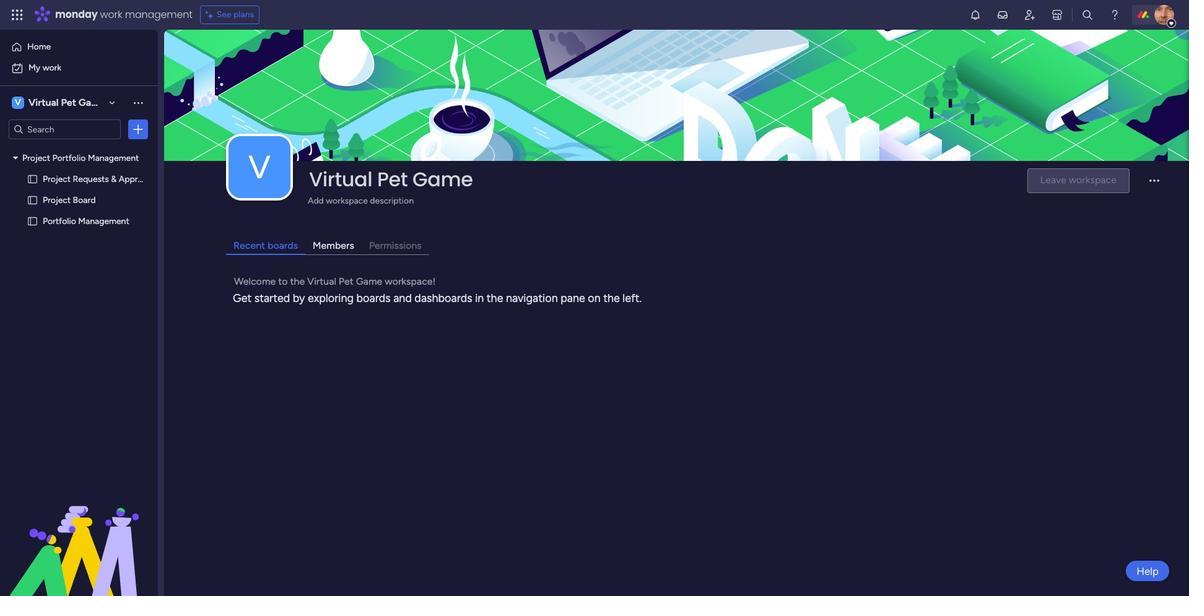 Task type: locate. For each thing, give the bounding box(es) containing it.
virtual up 'exploring' at the left of page
[[307, 276, 336, 287]]

1 vertical spatial workspace image
[[229, 136, 291, 198]]

0 horizontal spatial the
[[290, 276, 305, 287]]

workspace
[[326, 196, 368, 206]]

0 horizontal spatial pet
[[61, 97, 76, 108]]

1 horizontal spatial boards
[[357, 292, 391, 305]]

1 horizontal spatial v
[[248, 148, 271, 186]]

2 vertical spatial game
[[356, 276, 382, 287]]

2 vertical spatial pet
[[339, 276, 354, 287]]

the right 'on'
[[603, 292, 620, 305]]

0 vertical spatial virtual pet game
[[28, 97, 105, 108]]

list box
[[0, 145, 158, 399]]

portfolio management
[[43, 216, 129, 226]]

0 vertical spatial pet
[[61, 97, 76, 108]]

home
[[27, 42, 51, 52]]

virtual pet game
[[28, 97, 105, 108], [309, 165, 473, 193]]

0 vertical spatial work
[[100, 7, 122, 22]]

boards
[[268, 240, 298, 251], [357, 292, 391, 305]]

1 vertical spatial pet
[[377, 165, 408, 193]]

management
[[88, 152, 139, 163], [78, 216, 129, 226]]

v inside workspace selection element
[[15, 97, 21, 108]]

0 vertical spatial virtual
[[28, 97, 59, 108]]

2 horizontal spatial game
[[413, 165, 473, 193]]

1 horizontal spatial virtual pet game
[[309, 165, 473, 193]]

0 vertical spatial management
[[88, 152, 139, 163]]

management up & at the top of page
[[88, 152, 139, 163]]

welcome to the virtual pet game workspace! get started by exploring boards and dashboards in the navigation pane on the left.
[[233, 276, 642, 305]]

to
[[278, 276, 288, 287]]

1 vertical spatial virtual pet game
[[309, 165, 473, 193]]

1 horizontal spatial game
[[356, 276, 382, 287]]

project left board
[[43, 195, 71, 205]]

left.
[[623, 292, 642, 305]]

by
[[293, 292, 305, 305]]

2 public board image from the top
[[27, 194, 38, 206]]

0 horizontal spatial game
[[79, 97, 105, 108]]

v2 ellipsis image
[[1150, 180, 1160, 190]]

project
[[22, 152, 50, 163], [43, 173, 71, 184], [43, 195, 71, 205]]

notifications image
[[969, 9, 982, 21]]

virtual up "workspace"
[[309, 165, 372, 193]]

add workspace description
[[308, 196, 414, 206]]

options image
[[132, 123, 144, 136]]

home link
[[7, 37, 151, 57]]

game up description
[[413, 165, 473, 193]]

my work link
[[7, 58, 151, 78]]

the right the in
[[487, 292, 503, 305]]

dashboards
[[415, 292, 472, 305]]

v inside popup button
[[248, 148, 271, 186]]

get
[[233, 292, 252, 305]]

my work option
[[7, 58, 151, 78]]

work right my
[[43, 63, 61, 73]]

0 vertical spatial boards
[[268, 240, 298, 251]]

1 vertical spatial boards
[[357, 292, 391, 305]]

pet up description
[[377, 165, 408, 193]]

see plans
[[217, 9, 254, 20]]

0 vertical spatial project
[[22, 152, 50, 163]]

0 vertical spatial v
[[15, 97, 21, 108]]

0 vertical spatial public board image
[[27, 173, 38, 185]]

portfolio
[[52, 152, 86, 163], [43, 216, 76, 226]]

0 horizontal spatial v
[[15, 97, 21, 108]]

virtual pet game up description
[[309, 165, 473, 193]]

public board image left portfolio management
[[27, 215, 38, 227]]

0 vertical spatial workspace image
[[12, 96, 24, 110]]

portfolio down search in workspace field
[[52, 152, 86, 163]]

1 vertical spatial management
[[78, 216, 129, 226]]

2 vertical spatial public board image
[[27, 215, 38, 227]]

Search in workspace field
[[26, 122, 103, 137]]

virtual up search in workspace field
[[28, 97, 59, 108]]

workspace image
[[12, 96, 24, 110], [229, 136, 291, 198]]

3 public board image from the top
[[27, 215, 38, 227]]

work for my
[[43, 63, 61, 73]]

the
[[290, 276, 305, 287], [487, 292, 503, 305], [603, 292, 620, 305]]

boards right recent
[[268, 240, 298, 251]]

project for project portfolio management
[[22, 152, 50, 163]]

1 vertical spatial v
[[248, 148, 271, 186]]

public board image for project board
[[27, 194, 38, 206]]

see plans button
[[200, 6, 260, 24]]

game left workspace!
[[356, 276, 382, 287]]

game down my work option
[[79, 97, 105, 108]]

pane
[[561, 292, 585, 305]]

option
[[0, 147, 158, 149]]

1 public board image from the top
[[27, 173, 38, 185]]

started
[[254, 292, 290, 305]]

boards inside welcome to the virtual pet game workspace! get started by exploring boards and dashboards in the navigation pane on the left.
[[357, 292, 391, 305]]

monday
[[55, 7, 98, 22]]

pet inside workspace selection element
[[61, 97, 76, 108]]

project up project board
[[43, 173, 71, 184]]

v
[[15, 97, 21, 108], [248, 148, 271, 186]]

management down board
[[78, 216, 129, 226]]

permissions
[[369, 240, 422, 251]]

0 vertical spatial game
[[79, 97, 105, 108]]

game
[[79, 97, 105, 108], [413, 165, 473, 193], [356, 276, 382, 287]]

0 horizontal spatial boards
[[268, 240, 298, 251]]

pet up search in workspace field
[[61, 97, 76, 108]]

public board image left project board
[[27, 194, 38, 206]]

work
[[100, 7, 122, 22], [43, 63, 61, 73]]

0 horizontal spatial work
[[43, 63, 61, 73]]

pet up 'exploring' at the left of page
[[339, 276, 354, 287]]

the right to
[[290, 276, 305, 287]]

2 horizontal spatial pet
[[377, 165, 408, 193]]

1 horizontal spatial the
[[487, 292, 503, 305]]

project right caret down icon
[[22, 152, 50, 163]]

public board image down project portfolio management
[[27, 173, 38, 185]]

exploring
[[308, 292, 354, 305]]

portfolio down project board
[[43, 216, 76, 226]]

james peterson image
[[1155, 5, 1175, 25]]

boards left and
[[357, 292, 391, 305]]

virtual inside welcome to the virtual pet game workspace! get started by exploring boards and dashboards in the navigation pane on the left.
[[307, 276, 336, 287]]

1 horizontal spatial pet
[[339, 276, 354, 287]]

in
[[475, 292, 484, 305]]

navigation
[[506, 292, 558, 305]]

1 vertical spatial public board image
[[27, 194, 38, 206]]

v button
[[229, 136, 291, 198]]

1 vertical spatial project
[[43, 173, 71, 184]]

project for project requests & approvals
[[43, 173, 71, 184]]

caret down image
[[13, 153, 18, 162]]

pet
[[61, 97, 76, 108], [377, 165, 408, 193], [339, 276, 354, 287]]

1 horizontal spatial work
[[100, 7, 122, 22]]

public board image
[[27, 173, 38, 185], [27, 194, 38, 206], [27, 215, 38, 227]]

0 horizontal spatial virtual pet game
[[28, 97, 105, 108]]

2 vertical spatial virtual
[[307, 276, 336, 287]]

work inside option
[[43, 63, 61, 73]]

description
[[370, 196, 414, 206]]

lottie animation element
[[0, 471, 158, 597]]

2 vertical spatial project
[[43, 195, 71, 205]]

members
[[313, 240, 354, 251]]

virtual pet game up search in workspace field
[[28, 97, 105, 108]]

home option
[[7, 37, 151, 57]]

monday work management
[[55, 7, 192, 22]]

1 vertical spatial work
[[43, 63, 61, 73]]

virtual
[[28, 97, 59, 108], [309, 165, 372, 193], [307, 276, 336, 287]]

work right 'monday'
[[100, 7, 122, 22]]

work for monday
[[100, 7, 122, 22]]

project board
[[43, 195, 96, 205]]



Task type: describe. For each thing, give the bounding box(es) containing it.
lottie animation image
[[0, 471, 158, 597]]

&
[[111, 173, 117, 184]]

board
[[73, 195, 96, 205]]

workspace!
[[385, 276, 436, 287]]

project for project board
[[43, 195, 71, 205]]

public board image for portfolio management
[[27, 215, 38, 227]]

0 horizontal spatial workspace image
[[12, 96, 24, 110]]

my work
[[28, 63, 61, 73]]

invite members image
[[1024, 9, 1036, 21]]

help image
[[1109, 9, 1121, 21]]

plans
[[234, 9, 254, 20]]

public board image for project requests & approvals
[[27, 173, 38, 185]]

update feed image
[[997, 9, 1009, 21]]

management
[[125, 7, 192, 22]]

recent
[[234, 240, 265, 251]]

help button
[[1126, 561, 1170, 582]]

welcome
[[234, 276, 276, 287]]

0 vertical spatial portfolio
[[52, 152, 86, 163]]

search everything image
[[1082, 9, 1094, 21]]

1 vertical spatial portfolio
[[43, 216, 76, 226]]

select product image
[[11, 9, 24, 21]]

2 horizontal spatial the
[[603, 292, 620, 305]]

see
[[217, 9, 231, 20]]

my
[[28, 63, 40, 73]]

project requests & approvals
[[43, 173, 158, 184]]

list box containing project portfolio management
[[0, 145, 158, 399]]

game inside welcome to the virtual pet game workspace! get started by exploring boards and dashboards in the navigation pane on the left.
[[356, 276, 382, 287]]

workspace options image
[[132, 96, 144, 109]]

1 horizontal spatial workspace image
[[229, 136, 291, 198]]

virtual inside workspace selection element
[[28, 97, 59, 108]]

1 vertical spatial game
[[413, 165, 473, 193]]

virtual pet game inside workspace selection element
[[28, 97, 105, 108]]

on
[[588, 292, 601, 305]]

1 vertical spatial virtual
[[309, 165, 372, 193]]

workspace selection element
[[12, 95, 107, 110]]

recent boards
[[234, 240, 298, 251]]

help
[[1137, 565, 1159, 578]]

add
[[308, 196, 324, 206]]

approvals
[[119, 173, 158, 184]]

and
[[393, 292, 412, 305]]

Virtual Pet Game field
[[306, 165, 1017, 193]]

game inside workspace selection element
[[79, 97, 105, 108]]

project portfolio management
[[22, 152, 139, 163]]

monday marketplace image
[[1051, 9, 1064, 21]]

pet inside welcome to the virtual pet game workspace! get started by exploring boards and dashboards in the navigation pane on the left.
[[339, 276, 354, 287]]

requests
[[73, 173, 109, 184]]



Task type: vqa. For each thing, say whether or not it's contained in the screenshot.
Workplace Workspace in the right bottom of the page
no



